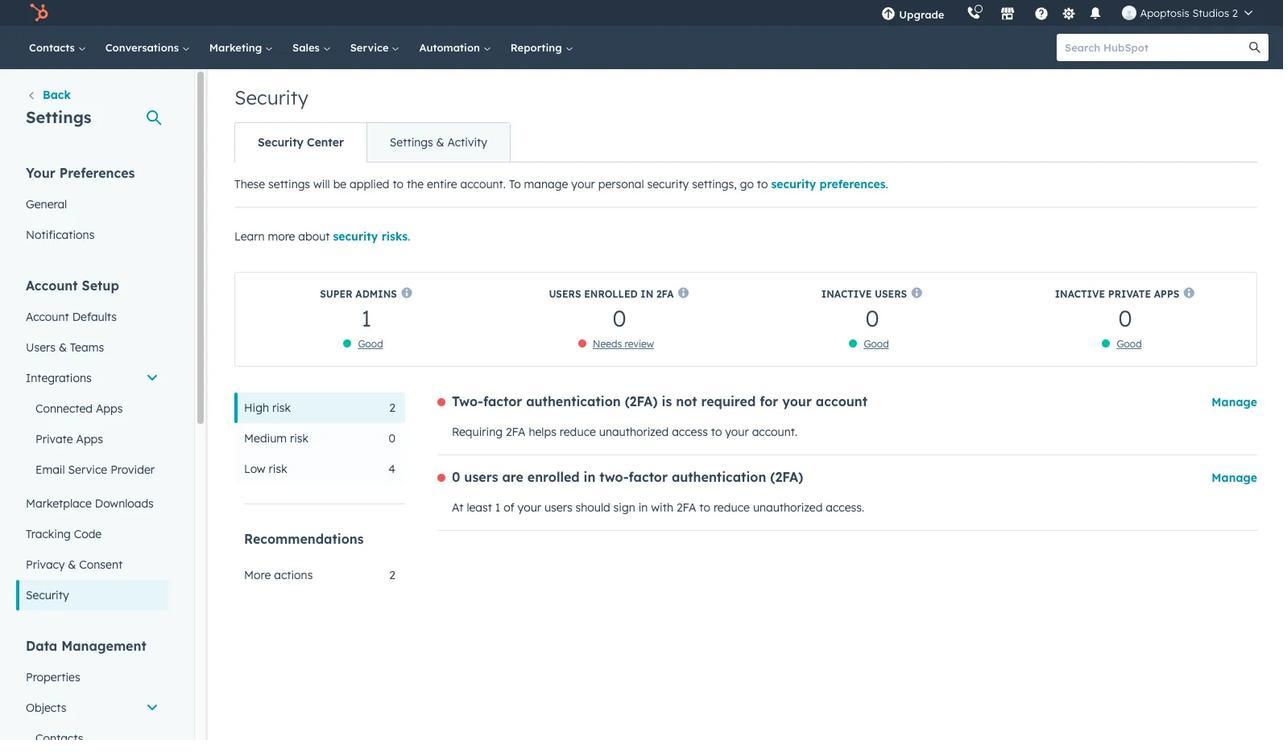 Task type: describe. For each thing, give the bounding box(es) containing it.
needs
[[593, 339, 622, 351]]

marketplace
[[26, 497, 92, 511]]

applied
[[350, 177, 389, 192]]

manage for two-factor authentication (2fa) is not required for your account
[[1212, 395, 1257, 410]]

two-factor authentication (2fa) is not required for your account
[[452, 394, 868, 410]]

settings,
[[692, 177, 737, 192]]

0 vertical spatial 2fa
[[656, 288, 674, 300]]

0 vertical spatial (2fa)
[[625, 394, 658, 410]]

2 inside popup button
[[1232, 6, 1238, 19]]

contacts link
[[19, 26, 96, 69]]

private apps
[[35, 433, 103, 447]]

least
[[467, 501, 492, 515]]

setup
[[82, 278, 119, 294]]

0 vertical spatial enrolled
[[584, 288, 638, 300]]

super admins
[[320, 288, 397, 300]]

are
[[502, 470, 523, 486]]

security center link
[[235, 123, 366, 162]]

2 vertical spatial 2fa
[[676, 501, 696, 515]]

notifications image
[[1088, 7, 1103, 22]]

1 horizontal spatial authentication
[[672, 470, 766, 486]]

general
[[26, 197, 67, 212]]

account for account defaults
[[26, 310, 69, 325]]

calling icon button
[[960, 2, 988, 23]]

to right go
[[757, 177, 768, 192]]

conversations
[[105, 41, 182, 54]]

automation link
[[410, 26, 501, 69]]

sales link
[[283, 26, 340, 69]]

more
[[268, 230, 295, 244]]

defaults
[[72, 310, 117, 325]]

good button for users
[[864, 339, 889, 351]]

0 vertical spatial reduce
[[560, 425, 596, 440]]

help button
[[1028, 0, 1055, 26]]

access
[[672, 425, 708, 440]]

1 vertical spatial (2fa)
[[770, 470, 803, 486]]

your preferences
[[26, 165, 135, 181]]

hubspot link
[[19, 3, 60, 23]]

settings for settings
[[26, 107, 91, 127]]

your right manage
[[571, 177, 595, 192]]

back
[[43, 88, 71, 102]]

tara schultz image
[[1122, 6, 1137, 20]]

account setup element
[[16, 277, 168, 611]]

connected apps link
[[16, 394, 168, 424]]

Search HubSpot search field
[[1057, 34, 1254, 61]]

needs review button
[[593, 339, 654, 351]]

& for account setup
[[59, 341, 67, 355]]

is
[[662, 394, 672, 410]]

menu containing apoptosis studios 2
[[870, 0, 1264, 26]]

sales
[[292, 41, 323, 54]]

low
[[244, 462, 266, 477]]

inactive private apps
[[1055, 288, 1179, 300]]

0 vertical spatial 1
[[361, 304, 372, 333]]

2 vertical spatial &
[[68, 558, 76, 573]]

apps for private apps
[[76, 433, 103, 447]]

search button
[[1241, 34, 1269, 61]]

more actions
[[244, 569, 313, 583]]

to
[[509, 177, 521, 192]]

recommendations
[[244, 532, 364, 548]]

0 vertical spatial apps
[[1154, 288, 1179, 300]]

marketplace downloads
[[26, 497, 154, 511]]

users & teams
[[26, 341, 104, 355]]

marketing
[[209, 41, 265, 54]]

settings & activity link
[[366, 123, 510, 162]]

good for admins
[[358, 339, 383, 351]]

& for security
[[436, 135, 444, 150]]

code
[[74, 528, 102, 542]]

general link
[[16, 189, 168, 220]]

sign
[[613, 501, 635, 515]]

more
[[244, 569, 271, 583]]

privacy
[[26, 558, 65, 573]]

0 up at
[[452, 470, 460, 486]]

objects
[[26, 702, 66, 716]]

1 vertical spatial security
[[258, 135, 304, 150]]

contacts
[[29, 41, 78, 54]]

about
[[298, 230, 330, 244]]

activity
[[447, 135, 487, 150]]

medium risk
[[244, 432, 309, 446]]

of
[[504, 501, 514, 515]]

notifications button
[[1082, 0, 1109, 26]]

risk for high risk
[[272, 401, 291, 416]]

privacy & consent
[[26, 558, 123, 573]]

learn more about security risks .
[[234, 230, 410, 244]]

security link
[[16, 581, 168, 611]]

security risks link
[[333, 230, 408, 244]]

your preferences element
[[16, 164, 168, 250]]

service link
[[340, 26, 410, 69]]

1 horizontal spatial users
[[544, 501, 572, 515]]

0 vertical spatial unauthorized
[[599, 425, 669, 440]]

settings link
[[1059, 4, 1079, 21]]

review
[[625, 339, 654, 351]]

apoptosis studios 2
[[1140, 6, 1238, 19]]

1 vertical spatial reduce
[[714, 501, 750, 515]]

users & teams link
[[16, 333, 168, 363]]

0 up 4
[[389, 432, 395, 446]]

1 horizontal spatial 1
[[495, 501, 500, 515]]

4
[[388, 462, 395, 477]]

2 vertical spatial in
[[638, 501, 648, 515]]

2 for more actions
[[389, 569, 395, 583]]

settings & activity
[[390, 135, 487, 150]]

data management
[[26, 639, 146, 655]]

properties
[[26, 671, 80, 685]]

at least 1 of your users should sign in with 2fa to reduce unauthorized access.
[[452, 501, 864, 515]]

preferences
[[59, 165, 135, 181]]

integrations
[[26, 371, 92, 386]]

entire
[[427, 177, 457, 192]]

management
[[61, 639, 146, 655]]

tracking code link
[[16, 519, 168, 550]]

0 vertical spatial .
[[886, 177, 888, 192]]

2 horizontal spatial users
[[875, 288, 907, 300]]

1 horizontal spatial factor
[[629, 470, 668, 486]]

tracking
[[26, 528, 71, 542]]

will
[[313, 177, 330, 192]]

0 horizontal spatial .
[[408, 230, 410, 244]]

automation
[[419, 41, 483, 54]]

teams
[[70, 341, 104, 355]]

account. for entire
[[460, 177, 506, 192]]

risks
[[381, 230, 408, 244]]

requiring 2fa helps reduce unauthorized access to your account.
[[452, 425, 797, 440]]

two-
[[599, 470, 629, 486]]



Task type: vqa. For each thing, say whether or not it's contained in the screenshot.
topmost Interactive chart image
no



Task type: locate. For each thing, give the bounding box(es) containing it.
menu item
[[956, 0, 959, 26]]

reduce right the helps
[[560, 425, 596, 440]]

service down private apps link
[[68, 463, 107, 478]]

good for private
[[1117, 339, 1142, 351]]

apps for connected apps
[[96, 402, 123, 416]]

1 vertical spatial manage
[[1212, 471, 1257, 486]]

security
[[647, 177, 689, 192], [771, 177, 816, 192], [333, 230, 378, 244]]

0 horizontal spatial factor
[[483, 394, 522, 410]]

calling icon image
[[967, 6, 981, 21]]

unauthorized down two-factor authentication (2fa) is not required for your account
[[599, 425, 669, 440]]

notifications link
[[16, 220, 168, 250]]

security right go
[[771, 177, 816, 192]]

connected apps
[[35, 402, 123, 416]]

account defaults
[[26, 310, 117, 325]]

upgrade image
[[881, 7, 896, 22]]

requiring
[[452, 425, 503, 440]]

1 horizontal spatial private
[[1108, 288, 1151, 300]]

1 horizontal spatial 2fa
[[656, 288, 674, 300]]

2 horizontal spatial security
[[771, 177, 816, 192]]

in up the review at top
[[641, 288, 653, 300]]

0 vertical spatial factor
[[483, 394, 522, 410]]

account up account defaults
[[26, 278, 78, 294]]

1 horizontal spatial &
[[68, 558, 76, 573]]

settings up the
[[390, 135, 433, 150]]

upgrade
[[899, 8, 944, 21]]

security center
[[258, 135, 344, 150]]

for
[[760, 394, 778, 410]]

security preferences link
[[771, 177, 886, 192]]

2 manage from the top
[[1212, 471, 1257, 486]]

service inside account setup element
[[68, 463, 107, 478]]

authentication down access
[[672, 470, 766, 486]]

in left two-
[[584, 470, 596, 486]]

0 down the inactive users
[[865, 304, 879, 333]]

private
[[1108, 288, 1151, 300], [35, 433, 73, 447]]

security left risks at the top left
[[333, 230, 378, 244]]

1 manage button from the top
[[1212, 393, 1257, 412]]

email
[[35, 463, 65, 478]]

integrations button
[[16, 363, 168, 394]]

inactive
[[821, 288, 872, 300], [1055, 288, 1105, 300]]

enrolled up needs
[[584, 288, 638, 300]]

account. for your
[[752, 425, 797, 440]]

1 horizontal spatial good button
[[864, 339, 889, 351]]

2 horizontal spatial &
[[436, 135, 444, 150]]

to left the
[[393, 177, 404, 192]]

be
[[333, 177, 346, 192]]

1 vertical spatial apps
[[96, 402, 123, 416]]

manage
[[1212, 395, 1257, 410], [1212, 471, 1257, 486]]

private apps link
[[16, 424, 168, 455]]

data management element
[[16, 638, 168, 741]]

1 vertical spatial 2fa
[[506, 425, 526, 440]]

1 vertical spatial account
[[26, 310, 69, 325]]

0 horizontal spatial good
[[358, 339, 383, 351]]

0 horizontal spatial (2fa)
[[625, 394, 658, 410]]

data
[[26, 639, 57, 655]]

1 vertical spatial service
[[68, 463, 107, 478]]

2 for high risk
[[389, 401, 395, 416]]

(2fa)
[[625, 394, 658, 410], [770, 470, 803, 486]]

0 horizontal spatial enrolled
[[527, 470, 580, 486]]

good for users
[[864, 339, 889, 351]]

0 vertical spatial security
[[234, 85, 308, 110]]

manage button for two-factor authentication (2fa) is not required for your account
[[1212, 393, 1257, 412]]

2 good from the left
[[864, 339, 889, 351]]

1 vertical spatial risk
[[290, 432, 309, 446]]

center
[[307, 135, 344, 150]]

security left settings, on the top
[[647, 177, 689, 192]]

risk for low risk
[[269, 462, 287, 477]]

1 vertical spatial in
[[584, 470, 596, 486]]

1 vertical spatial &
[[59, 341, 67, 355]]

factor up requiring
[[483, 394, 522, 410]]

2 vertical spatial security
[[26, 589, 69, 603]]

1 good button from the left
[[358, 339, 383, 351]]

2 horizontal spatial good button
[[1117, 339, 1142, 351]]

good button down admins
[[358, 339, 383, 351]]

account. left to at the left
[[460, 177, 506, 192]]

0 down inactive private apps
[[1118, 304, 1132, 333]]

3 good from the left
[[1117, 339, 1142, 351]]

2 good button from the left
[[864, 339, 889, 351]]

factor up at least 1 of your users should sign in with 2fa to reduce unauthorized access.
[[629, 470, 668, 486]]

factor
[[483, 394, 522, 410], [629, 470, 668, 486]]

inactive users
[[821, 288, 907, 300]]

0 for private
[[1118, 304, 1132, 333]]

good button for admins
[[358, 339, 383, 351]]

your down required
[[725, 425, 749, 440]]

learn
[[234, 230, 265, 244]]

to right access
[[711, 425, 722, 440]]

1 vertical spatial .
[[408, 230, 410, 244]]

1 vertical spatial account.
[[752, 425, 797, 440]]

1 vertical spatial settings
[[390, 135, 433, 150]]

users for users enrolled in 2fa
[[549, 288, 581, 300]]

users left should
[[544, 501, 572, 515]]

2
[[1232, 6, 1238, 19], [389, 401, 395, 416], [389, 569, 395, 583]]

navigation
[[234, 122, 511, 163]]

2 manage button from the top
[[1212, 469, 1257, 488]]

(2fa) left is
[[625, 394, 658, 410]]

0 for users
[[865, 304, 879, 333]]

0 horizontal spatial 2fa
[[506, 425, 526, 440]]

manage button
[[1212, 393, 1257, 412], [1212, 469, 1257, 488]]

1 horizontal spatial .
[[886, 177, 888, 192]]

0 vertical spatial in
[[641, 288, 653, 300]]

downloads
[[95, 497, 154, 511]]

enrolled right are
[[527, 470, 580, 486]]

good button for private
[[1117, 339, 1142, 351]]

admins
[[355, 288, 397, 300]]

1 horizontal spatial account.
[[752, 425, 797, 440]]

good button down inactive private apps
[[1117, 339, 1142, 351]]

tracking code
[[26, 528, 102, 542]]

enrolled
[[584, 288, 638, 300], [527, 470, 580, 486]]

reporting
[[510, 41, 565, 54]]

users inside account setup element
[[26, 341, 56, 355]]

good down inactive private apps
[[1117, 339, 1142, 351]]

to right with
[[699, 501, 710, 515]]

settings image
[[1061, 7, 1076, 21]]

search image
[[1249, 42, 1260, 53]]

0 horizontal spatial unauthorized
[[599, 425, 669, 440]]

reduce
[[560, 425, 596, 440], [714, 501, 750, 515]]

0 horizontal spatial settings
[[26, 107, 91, 127]]

2 inactive from the left
[[1055, 288, 1105, 300]]

should
[[575, 501, 610, 515]]

apoptosis
[[1140, 6, 1189, 19]]

(2fa) down for
[[770, 470, 803, 486]]

inactive for inactive users
[[821, 288, 872, 300]]

1 vertical spatial private
[[35, 433, 73, 447]]

2 vertical spatial risk
[[269, 462, 287, 477]]

0 horizontal spatial users
[[26, 341, 56, 355]]

& right privacy
[[68, 558, 76, 573]]

security down privacy
[[26, 589, 69, 603]]

0 for enrolled
[[612, 304, 626, 333]]

1 horizontal spatial enrolled
[[584, 288, 638, 300]]

your right of
[[518, 501, 541, 515]]

0 vertical spatial risk
[[272, 401, 291, 416]]

0 users are enrolled in two-factor authentication (2fa)
[[452, 470, 803, 486]]

risk right low
[[269, 462, 287, 477]]

0 vertical spatial private
[[1108, 288, 1151, 300]]

your
[[26, 165, 55, 181]]

account. down for
[[752, 425, 797, 440]]

0 down users enrolled in 2fa
[[612, 304, 626, 333]]

0 vertical spatial settings
[[26, 107, 91, 127]]

0 vertical spatial users
[[464, 470, 498, 486]]

service right sales link
[[350, 41, 392, 54]]

0 vertical spatial &
[[436, 135, 444, 150]]

0 vertical spatial manage
[[1212, 395, 1257, 410]]

email service provider link
[[16, 455, 168, 486]]

1 left of
[[495, 501, 500, 515]]

your
[[571, 177, 595, 192], [782, 394, 812, 410], [725, 425, 749, 440], [518, 501, 541, 515]]

reduce right with
[[714, 501, 750, 515]]

1 account from the top
[[26, 278, 78, 294]]

unauthorized
[[599, 425, 669, 440], [753, 501, 823, 515]]

these settings will be applied to the entire account. to manage your personal security settings, go to security preferences .
[[234, 177, 888, 192]]

1 vertical spatial authentication
[[672, 470, 766, 486]]

1 vertical spatial unauthorized
[[753, 501, 823, 515]]

2fa
[[656, 288, 674, 300], [506, 425, 526, 440], [676, 501, 696, 515]]

& left teams
[[59, 341, 67, 355]]

0 horizontal spatial private
[[35, 433, 73, 447]]

1 vertical spatial users
[[544, 501, 572, 515]]

manage for 0 users are enrolled in two-factor authentication (2fa)
[[1212, 471, 1257, 486]]

1 horizontal spatial (2fa)
[[770, 470, 803, 486]]

0 vertical spatial account
[[26, 278, 78, 294]]

0 horizontal spatial account.
[[460, 177, 506, 192]]

security up the security center
[[234, 85, 308, 110]]

2 horizontal spatial good
[[1117, 339, 1142, 351]]

0 vertical spatial service
[[350, 41, 392, 54]]

personal
[[598, 177, 644, 192]]

2 account from the top
[[26, 310, 69, 325]]

& left activity at the top of page
[[436, 135, 444, 150]]

access.
[[826, 501, 864, 515]]

1 horizontal spatial inactive
[[1055, 288, 1105, 300]]

0 vertical spatial authentication
[[526, 394, 621, 410]]

back link
[[26, 87, 71, 106]]

1 vertical spatial enrolled
[[527, 470, 580, 486]]

preferences
[[820, 177, 886, 192]]

users up least
[[464, 470, 498, 486]]

0 vertical spatial 2
[[1232, 6, 1238, 19]]

security inside 'link'
[[26, 589, 69, 603]]

your right for
[[782, 394, 812, 410]]

at
[[452, 501, 464, 515]]

risk right high
[[272, 401, 291, 416]]

account.
[[460, 177, 506, 192], [752, 425, 797, 440]]

3 good button from the left
[[1117, 339, 1142, 351]]

settings
[[268, 177, 310, 192]]

risk
[[272, 401, 291, 416], [290, 432, 309, 446], [269, 462, 287, 477]]

provider
[[110, 463, 155, 478]]

1 down super admins at the top
[[361, 304, 372, 333]]

marketplaces image
[[1001, 7, 1015, 22]]

1 inactive from the left
[[821, 288, 872, 300]]

not
[[676, 394, 697, 410]]

authentication up the helps
[[526, 394, 621, 410]]

menu
[[870, 0, 1264, 26]]

help image
[[1035, 7, 1049, 22]]

manage button for 0 users are enrolled in two-factor authentication (2fa)
[[1212, 469, 1257, 488]]

0 horizontal spatial 1
[[361, 304, 372, 333]]

0
[[612, 304, 626, 333], [865, 304, 879, 333], [1118, 304, 1132, 333], [389, 432, 395, 446], [452, 470, 460, 486]]

security
[[234, 85, 308, 110], [258, 135, 304, 150], [26, 589, 69, 603]]

1 horizontal spatial good
[[864, 339, 889, 351]]

notifications
[[26, 228, 95, 242]]

2 vertical spatial 2
[[389, 569, 395, 583]]

go
[[740, 177, 754, 192]]

0 horizontal spatial inactive
[[821, 288, 872, 300]]

good down admins
[[358, 339, 383, 351]]

0 horizontal spatial authentication
[[526, 394, 621, 410]]

users
[[464, 470, 498, 486], [544, 501, 572, 515]]

account
[[816, 394, 868, 410]]

0 horizontal spatial users
[[464, 470, 498, 486]]

reporting link
[[501, 26, 583, 69]]

0 horizontal spatial good button
[[358, 339, 383, 351]]

1 good from the left
[[358, 339, 383, 351]]

2 vertical spatial apps
[[76, 433, 103, 447]]

settings down back
[[26, 107, 91, 127]]

settings
[[26, 107, 91, 127], [390, 135, 433, 150]]

consent
[[79, 558, 123, 573]]

account up users & teams
[[26, 310, 69, 325]]

marketplaces button
[[991, 0, 1025, 26]]

1 horizontal spatial service
[[350, 41, 392, 54]]

security up settings
[[258, 135, 304, 150]]

in right the sign
[[638, 501, 648, 515]]

good button down the inactive users
[[864, 339, 889, 351]]

connected
[[35, 402, 93, 416]]

0 horizontal spatial &
[[59, 341, 67, 355]]

0 horizontal spatial service
[[68, 463, 107, 478]]

these
[[234, 177, 265, 192]]

1 vertical spatial 2
[[389, 401, 395, 416]]

.
[[886, 177, 888, 192], [408, 230, 410, 244]]

1 manage from the top
[[1212, 395, 1257, 410]]

settings for settings & activity
[[390, 135, 433, 150]]

1 horizontal spatial reduce
[[714, 501, 750, 515]]

1 horizontal spatial security
[[647, 177, 689, 192]]

unauthorized left access. on the bottom right of page
[[753, 501, 823, 515]]

marketing link
[[200, 26, 283, 69]]

account for account setup
[[26, 278, 78, 294]]

inactive for inactive private apps
[[1055, 288, 1105, 300]]

private inside account setup element
[[35, 433, 73, 447]]

hubspot image
[[29, 3, 48, 23]]

risk right medium
[[290, 432, 309, 446]]

2 horizontal spatial 2fa
[[676, 501, 696, 515]]

good
[[358, 339, 383, 351], [864, 339, 889, 351], [1117, 339, 1142, 351]]

1 vertical spatial 1
[[495, 501, 500, 515]]

0 horizontal spatial reduce
[[560, 425, 596, 440]]

0 vertical spatial manage button
[[1212, 393, 1257, 412]]

1 vertical spatial manage button
[[1212, 469, 1257, 488]]

the
[[407, 177, 424, 192]]

1 horizontal spatial unauthorized
[[753, 501, 823, 515]]

1 horizontal spatial users
[[549, 288, 581, 300]]

navigation containing security center
[[234, 122, 511, 163]]

email service provider
[[35, 463, 155, 478]]

risk for medium risk
[[290, 432, 309, 446]]

good down the inactive users
[[864, 339, 889, 351]]

1
[[361, 304, 372, 333], [495, 501, 500, 515]]

0 vertical spatial account.
[[460, 177, 506, 192]]

0 horizontal spatial security
[[333, 230, 378, 244]]

1 horizontal spatial settings
[[390, 135, 433, 150]]

with
[[651, 501, 673, 515]]

users for users & teams
[[26, 341, 56, 355]]

1 vertical spatial factor
[[629, 470, 668, 486]]



